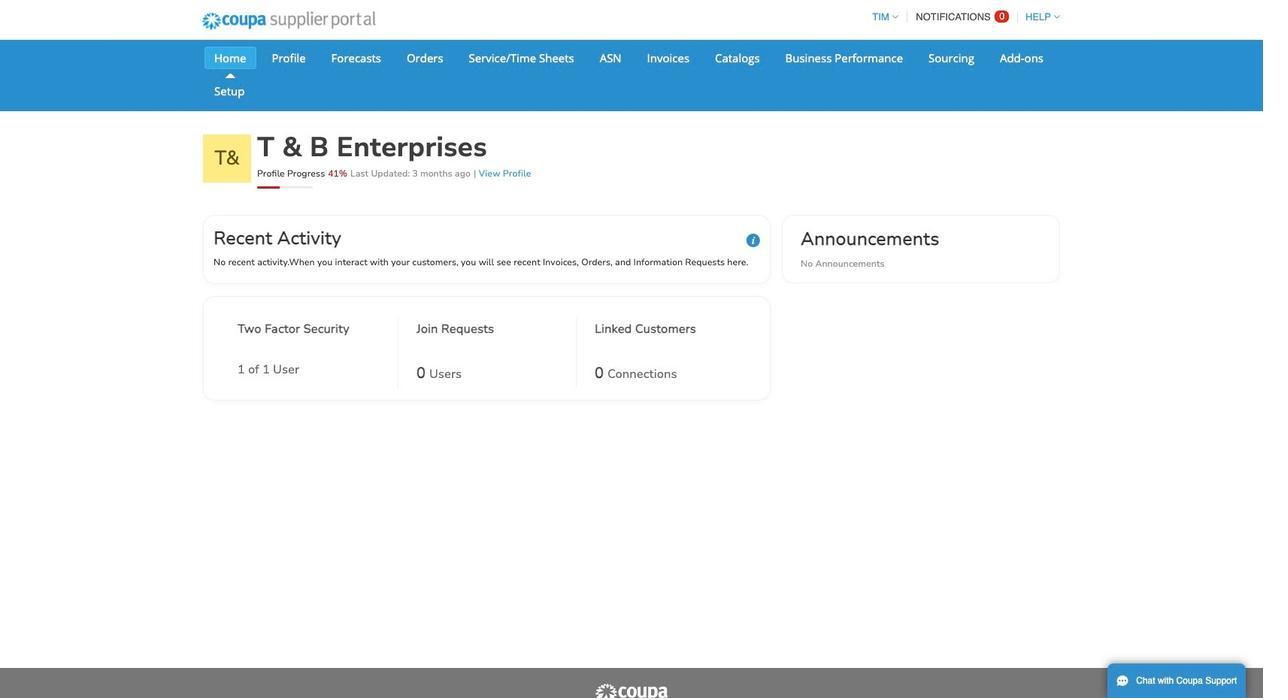 Task type: vqa. For each thing, say whether or not it's contained in the screenshot.
for
no



Task type: locate. For each thing, give the bounding box(es) containing it.
coupa supplier portal image
[[192, 2, 386, 40], [594, 684, 669, 699]]

1 vertical spatial coupa supplier portal image
[[594, 684, 669, 699]]

navigation
[[866, 2, 1060, 32]]

t& image
[[203, 135, 251, 183]]

1 horizontal spatial coupa supplier portal image
[[594, 684, 669, 699]]

0 horizontal spatial coupa supplier portal image
[[192, 2, 386, 40]]

0 vertical spatial coupa supplier portal image
[[192, 2, 386, 40]]



Task type: describe. For each thing, give the bounding box(es) containing it.
additional information image
[[747, 234, 760, 247]]



